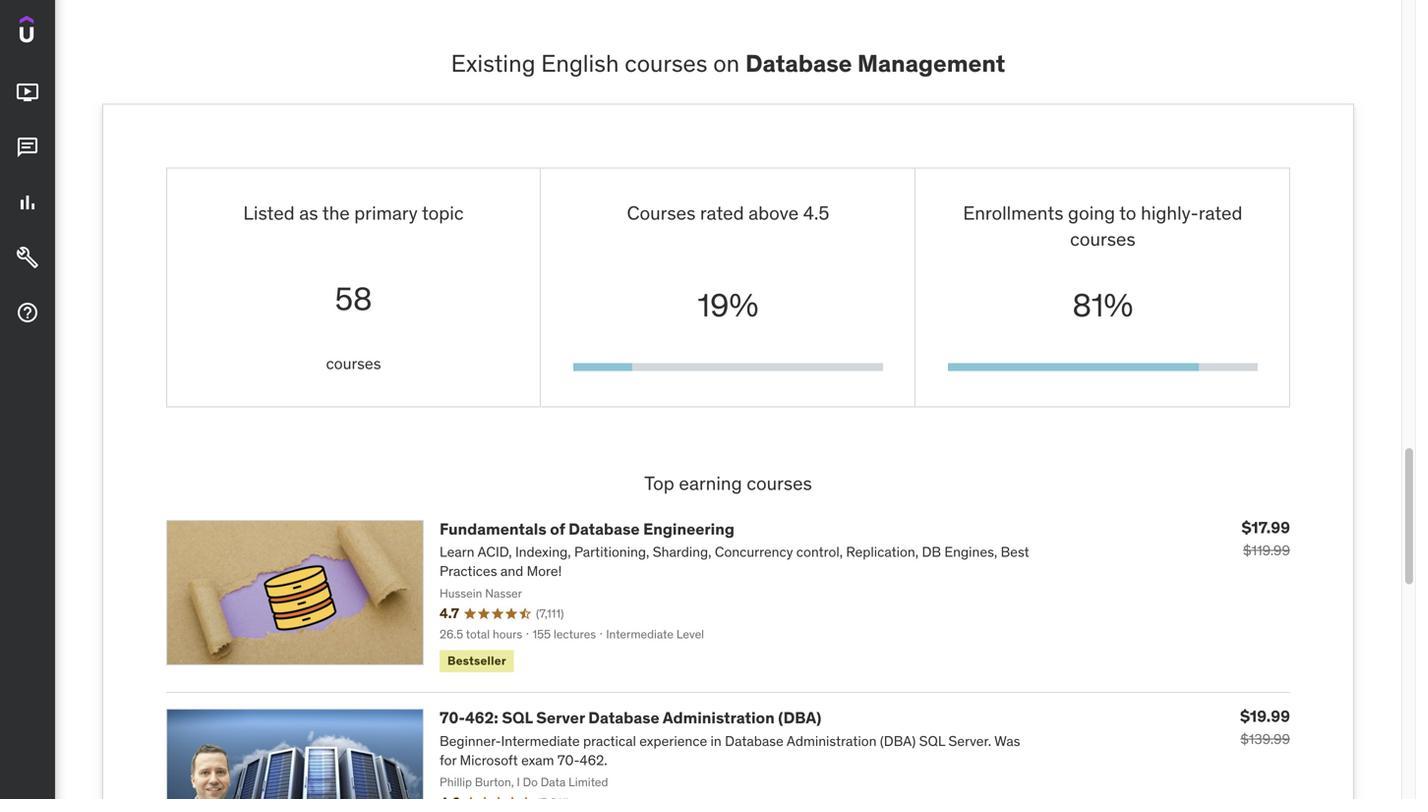 Task type: describe. For each thing, give the bounding box(es) containing it.
microsoft
[[460, 752, 518, 770]]

1 vertical spatial administration
[[787, 733, 877, 751]]

1 vertical spatial (dba)
[[880, 733, 916, 751]]

intermediate inside 70-462: sql server database administration (dba) beginner-intermediate practical experience in database administration (dba) sql server. was for microsoft exam 70-462. phillip burton, i do data limited
[[501, 733, 580, 751]]

server
[[537, 708, 585, 729]]

$19.99
[[1241, 707, 1291, 727]]

0 vertical spatial intermediate
[[606, 627, 674, 642]]

462:
[[465, 708, 499, 729]]

was
[[995, 733, 1021, 751]]

(7,111)
[[536, 607, 564, 622]]

existing
[[451, 48, 536, 78]]

i
[[517, 775, 520, 791]]

sharding,
[[653, 544, 712, 561]]

learn
[[440, 544, 475, 561]]

1 medium image from the top
[[16, 81, 39, 104]]

listed
[[243, 201, 295, 225]]

practices
[[440, 563, 497, 581]]

total
[[466, 627, 490, 642]]

and
[[501, 563, 524, 581]]

fundamentals of database engineering learn acid, indexing, partitioning, sharding, concurrency control, replication, db engines, best practices and more! hussein nasser
[[440, 519, 1030, 601]]

listed as the primary topic
[[243, 201, 464, 225]]

intermediate level
[[606, 627, 705, 642]]

1 vertical spatial sql
[[920, 733, 946, 751]]

for
[[440, 752, 457, 770]]

the
[[322, 201, 350, 225]]

1 rated from the left
[[700, 201, 744, 225]]

$17.99
[[1242, 518, 1291, 538]]

19%
[[698, 286, 759, 325]]

management
[[858, 48, 1006, 78]]

server.
[[949, 733, 992, 751]]

concurrency
[[715, 544, 793, 561]]

155
[[533, 627, 551, 642]]

phillip
[[440, 775, 472, 791]]

58
[[335, 280, 372, 319]]

topic
[[422, 201, 464, 225]]

70-462: sql server database administration (dba) link
[[440, 708, 822, 729]]

indexing,
[[516, 544, 571, 561]]

on
[[714, 48, 740, 78]]

do
[[523, 775, 538, 791]]

2 medium image from the top
[[16, 246, 39, 270]]

courses rated above 4.5
[[627, 201, 830, 225]]

1 horizontal spatial 70-
[[558, 752, 580, 770]]

to
[[1120, 201, 1137, 225]]

26.5 total hours
[[440, 627, 523, 642]]

19% image
[[574, 363, 632, 371]]

hussein
[[440, 586, 482, 601]]

7111 reviews element
[[536, 606, 564, 623]]

courses right earning
[[747, 472, 813, 495]]

courses inside enrollments going to highly-rated courses
[[1071, 227, 1136, 251]]

udemy image
[[20, 16, 109, 49]]

database right the in
[[725, 733, 784, 751]]

partitioning,
[[575, 544, 650, 561]]

3 medium image from the top
[[16, 301, 39, 325]]

enrollments
[[964, 201, 1064, 225]]

data
[[541, 775, 566, 791]]

4.5
[[804, 201, 830, 225]]

courses
[[627, 201, 696, 225]]

db
[[922, 544, 942, 561]]

engineering
[[644, 519, 735, 540]]

0 vertical spatial 70-
[[440, 708, 465, 729]]

earning
[[679, 472, 742, 495]]

lectures
[[554, 627, 596, 642]]

engines,
[[945, 544, 998, 561]]

database up practical
[[589, 708, 660, 729]]

best
[[1001, 544, 1030, 561]]

0 vertical spatial sql
[[502, 708, 533, 729]]



Task type: locate. For each thing, give the bounding box(es) containing it.
courses left on
[[625, 48, 708, 78]]

medium image
[[16, 191, 39, 215], [16, 246, 39, 270], [16, 301, 39, 325]]

beginner-
[[440, 733, 501, 751]]

database
[[746, 48, 853, 78], [569, 519, 640, 540], [589, 708, 660, 729], [725, 733, 784, 751]]

bestseller
[[448, 654, 506, 669]]

intermediate
[[606, 627, 674, 642], [501, 733, 580, 751]]

database right on
[[746, 48, 853, 78]]

0 horizontal spatial intermediate
[[501, 733, 580, 751]]

70- up data on the left of the page
[[558, 752, 580, 770]]

1 horizontal spatial rated
[[1199, 201, 1243, 225]]

burton,
[[475, 775, 514, 791]]

1 vertical spatial medium image
[[16, 246, 39, 270]]

hours
[[493, 627, 523, 642]]

rated right to
[[1199, 201, 1243, 225]]

primary
[[354, 201, 418, 225]]

rated left above
[[700, 201, 744, 225]]

courses down going
[[1071, 227, 1136, 251]]

155 lectures
[[533, 627, 596, 642]]

nasser
[[485, 586, 522, 601]]

courses down 58
[[326, 354, 381, 374]]

0 horizontal spatial administration
[[663, 708, 775, 729]]

existing english courses on database management
[[451, 48, 1006, 78]]

as
[[299, 201, 318, 225]]

1 horizontal spatial administration
[[787, 733, 877, 751]]

0 vertical spatial (dba)
[[779, 708, 822, 729]]

$139.99
[[1241, 731, 1291, 749]]

0 vertical spatial medium image
[[16, 191, 39, 215]]

sql left server.
[[920, 733, 946, 751]]

database up partitioning,
[[569, 519, 640, 540]]

0 horizontal spatial (dba)
[[779, 708, 822, 729]]

above
[[749, 201, 799, 225]]

26.5
[[440, 627, 464, 642]]

4.7
[[440, 605, 459, 623]]

1 vertical spatial 70-
[[558, 752, 580, 770]]

level
[[677, 627, 705, 642]]

70- up beginner-
[[440, 708, 465, 729]]

sql
[[502, 708, 533, 729], [920, 733, 946, 751]]

acid,
[[478, 544, 512, 561]]

top
[[645, 472, 675, 495]]

administration
[[663, 708, 775, 729], [787, 733, 877, 751]]

5211 reviews element
[[537, 795, 570, 800]]

experience
[[640, 733, 708, 751]]

medium image
[[16, 81, 39, 104], [16, 136, 39, 160]]

2 vertical spatial medium image
[[16, 301, 39, 325]]

database inside fundamentals of database engineering learn acid, indexing, partitioning, sharding, concurrency control, replication, db engines, best practices and more! hussein nasser
[[569, 519, 640, 540]]

0 vertical spatial administration
[[663, 708, 775, 729]]

1 medium image from the top
[[16, 191, 39, 215]]

2 rated from the left
[[1199, 201, 1243, 225]]

rated
[[700, 201, 744, 225], [1199, 201, 1243, 225]]

fundamentals of database engineering link
[[440, 519, 735, 540]]

practical
[[583, 733, 636, 751]]

81% image
[[948, 363, 1199, 371]]

1 horizontal spatial (dba)
[[880, 733, 916, 751]]

going
[[1069, 201, 1116, 225]]

1 vertical spatial medium image
[[16, 136, 39, 160]]

2 medium image from the top
[[16, 136, 39, 160]]

0 horizontal spatial sql
[[502, 708, 533, 729]]

fundamentals
[[440, 519, 547, 540]]

0 vertical spatial medium image
[[16, 81, 39, 104]]

$119.99
[[1244, 542, 1291, 560]]

0 horizontal spatial 70-
[[440, 708, 465, 729]]

$19.99 $139.99
[[1241, 707, 1291, 749]]

exam
[[522, 752, 554, 770]]

1 vertical spatial intermediate
[[501, 733, 580, 751]]

control,
[[797, 544, 843, 561]]

highly-
[[1141, 201, 1199, 225]]

$17.99 $119.99
[[1242, 518, 1291, 560]]

70-462: sql server database administration (dba) beginner-intermediate practical experience in database administration (dba) sql server. was for microsoft exam 70-462. phillip burton, i do data limited
[[440, 708, 1021, 791]]

81%
[[1073, 286, 1134, 325]]

70-
[[440, 708, 465, 729], [558, 752, 580, 770]]

top earning courses
[[645, 472, 813, 495]]

courses
[[625, 48, 708, 78], [1071, 227, 1136, 251], [326, 354, 381, 374], [747, 472, 813, 495]]

intermediate up exam
[[501, 733, 580, 751]]

replication,
[[847, 544, 919, 561]]

in
[[711, 733, 722, 751]]

enrollments going to highly-rated courses
[[964, 201, 1243, 251]]

of
[[550, 519, 565, 540]]

sql right 462:
[[502, 708, 533, 729]]

intermediate left level
[[606, 627, 674, 642]]

rated inside enrollments going to highly-rated courses
[[1199, 201, 1243, 225]]

english
[[541, 48, 619, 78]]

(dba)
[[779, 708, 822, 729], [880, 733, 916, 751]]

more!
[[527, 563, 562, 581]]

462.
[[580, 752, 608, 770]]

0 horizontal spatial rated
[[700, 201, 744, 225]]

1 horizontal spatial sql
[[920, 733, 946, 751]]

1 horizontal spatial intermediate
[[606, 627, 674, 642]]

limited
[[569, 775, 608, 791]]



Task type: vqa. For each thing, say whether or not it's contained in the screenshot.
lectures
yes



